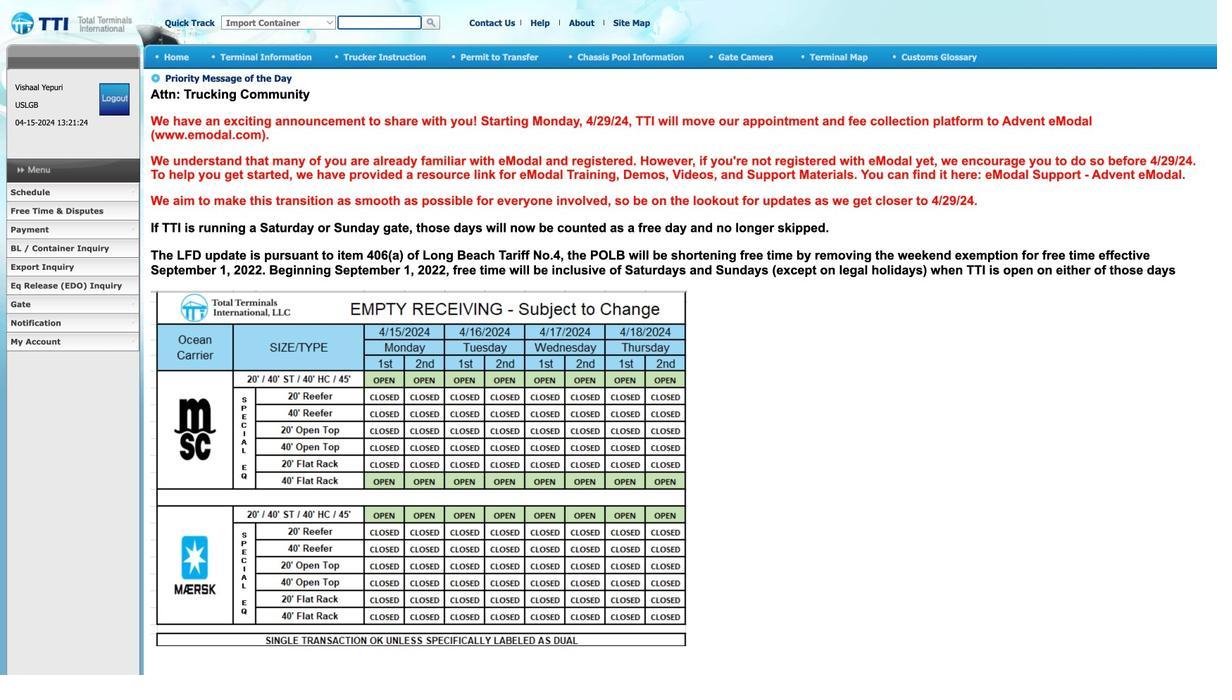 Task type: locate. For each thing, give the bounding box(es) containing it.
None text field
[[338, 16, 422, 30]]

login image
[[100, 83, 130, 116]]



Task type: vqa. For each thing, say whether or not it's contained in the screenshot.
login IMAGE
yes



